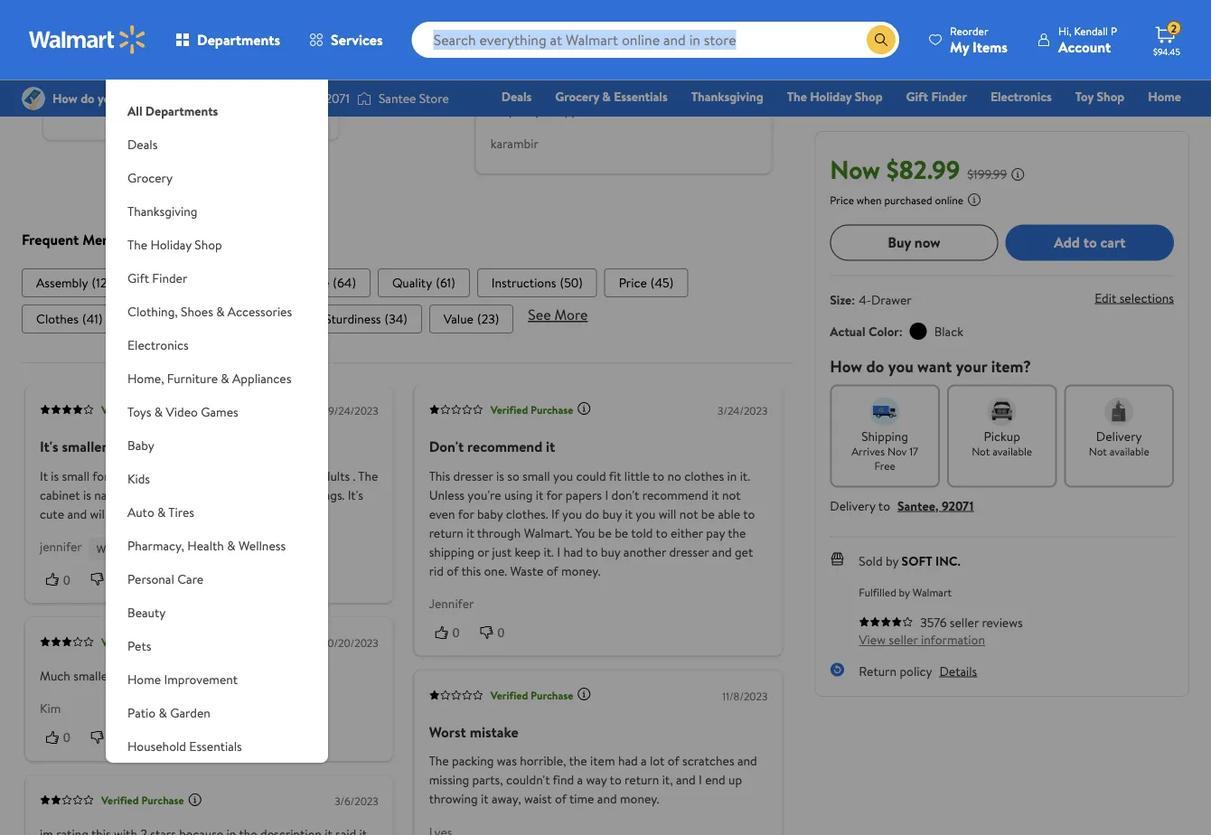 Task type: locate. For each thing, give the bounding box(es) containing it.
gift finder link
[[898, 87, 975, 106]]

(34)
[[385, 310, 408, 327]]

deals down fixed
[[501, 88, 532, 105]]

0 vertical spatial switch
[[272, 44, 307, 62]]

0 vertical spatial adults
[[73, 25, 105, 43]]

(23)
[[477, 310, 499, 327]]

delivery inside delivery not available
[[1096, 427, 1142, 444]]

essentials down patio & garden dropdown button
[[189, 737, 242, 755]]

thanksgiving inside dropdown button
[[127, 202, 197, 220]]

home up patio
[[127, 670, 161, 688]]

don't inside don't buy it the drawers are too small for anything it doesn't fit clothes no toys no makeup its just to congested and small and i opened it fixed it which means too late to return and u cannot know the drawer size until you fit it all very very disappointed
[[491, 6, 521, 24]]

home inside home fashion
[[1148, 88, 1181, 105]]

available inside pickup not available
[[993, 444, 1032, 459]]

clothing, shoes & accessories button
[[106, 295, 328, 328]]

don't up this on the left
[[429, 436, 464, 456]]

intent image for delivery image
[[1105, 397, 1134, 426]]

0 horizontal spatial electronics
[[127, 336, 189, 353]]

0 vertical spatial holiday
[[810, 88, 852, 105]]

0 horizontal spatial essentials
[[189, 737, 242, 755]]

list item containing dresser
[[124, 304, 220, 333]]

recommend inside this dresser is so small you could fit little to no clothes in it. unless you're using it for papers i don't recommend it not even for baby clothes. if you do buy it you will not be able to return it through walmart. you be be told to either pay the shipping or just keep it. i had to buy another dresser and get rid of this one. waste of money.
[[642, 486, 708, 503]]

0 vertical spatial or
[[58, 25, 70, 43]]

: left "4-"
[[852, 290, 855, 308]]

(45)
[[651, 274, 674, 291]]

&
[[602, 88, 611, 105], [216, 302, 225, 320], [221, 369, 229, 387], [154, 403, 163, 420], [157, 503, 166, 521], [227, 536, 235, 554], [159, 704, 167, 721]]

1 horizontal spatial .
[[353, 467, 356, 484]]

thanksgiving down u
[[691, 88, 763, 105]]

unless
[[429, 486, 465, 503]]

this
[[429, 467, 450, 484]]

clothes inside this dresser is so small you could fit little to no clothes in it. unless you're using it for papers i don't recommend it not even for baby clothes. if you do buy it you will not be able to return it through walmart. you be be told to either pay the shipping or just keep it. i had to buy another dresser and get rid of this one. waste of money.
[[684, 467, 724, 484]]

no left toys
[[652, 25, 666, 43]]

smaller for much
[[73, 667, 112, 684]]

clothes left 'in'
[[684, 467, 724, 484]]

verified
[[101, 402, 139, 417], [491, 402, 528, 417], [101, 634, 139, 650], [491, 687, 528, 702], [101, 792, 139, 808]]

appearance (64)
[[264, 274, 356, 291]]

0 horizontal spatial return
[[429, 523, 464, 541]]

money. inside the packing was horrible, the item had a lot of scratches and missing parts, couldn't find a way to return it, and i end up throwing it away, waist of time and money.
[[620, 790, 659, 808]]

0 vertical spatial it.
[[740, 467, 750, 484]]

1 vertical spatial too
[[604, 63, 623, 81]]

(41) right clothes
[[82, 310, 103, 327]]

0 horizontal spatial switch
[[111, 504, 146, 522]]

2 horizontal spatial shop
[[1097, 88, 1125, 105]]

deals
[[501, 88, 532, 105], [127, 135, 158, 153]]

space
[[90, 44, 121, 62], [256, 486, 287, 503]]

0 vertical spatial thanksgiving
[[691, 88, 763, 105]]

up
[[729, 771, 742, 789]]

through
[[477, 523, 521, 541]]

list item down drawers
[[124, 304, 220, 333]]

0
[[63, 572, 70, 587], [108, 572, 115, 587], [453, 625, 460, 640], [498, 625, 505, 640], [63, 730, 70, 745], [108, 730, 115, 745]]

list item up clothes (41)
[[22, 268, 130, 297]]

and right auto
[[170, 486, 190, 503]]

teens
[[288, 6, 318, 24], [270, 467, 300, 484]]

1 horizontal spatial or
[[303, 467, 314, 484]]

it
[[546, 6, 554, 24], [541, 25, 549, 43], [310, 44, 318, 62], [730, 44, 738, 62], [521, 63, 528, 81], [713, 82, 721, 100], [142, 436, 152, 456], [546, 436, 555, 456], [536, 486, 543, 503], [711, 486, 719, 503], [149, 504, 156, 522], [625, 504, 633, 522], [467, 523, 474, 541], [481, 790, 489, 808]]

seller right 3576 at the right of the page
[[950, 613, 979, 631]]

cabinet
[[136, 25, 177, 43], [40, 486, 80, 503]]

could
[[576, 467, 606, 484]]

recommend up either
[[642, 486, 708, 503]]

(41) up electronics "dropdown button" at the top
[[185, 310, 205, 327]]

price for price when purchased online
[[830, 192, 854, 207]]

list item down appearance
[[227, 304, 303, 333]]

no inside this dresser is so small you could fit little to no clothes in it. unless you're using it for papers i don't recommend it not even for baby clothes. if you do buy it you will not be able to return it through walmart. you be be told to either pay the shipping or just keep it. i had to buy another dresser and get rid of this one. waste of money.
[[667, 467, 681, 484]]

2 not from the left
[[1089, 444, 1107, 459]]

value (23)
[[444, 310, 499, 327]]

i
[[680, 44, 683, 62]]

and up "drawer"
[[604, 44, 624, 62]]

0 horizontal spatial cute
[[40, 504, 64, 522]]

no
[[652, 25, 666, 43], [695, 25, 709, 43], [667, 467, 681, 484]]

1 vertical spatial than
[[115, 667, 140, 684]]

actual color :
[[830, 322, 903, 340]]

cute up all departments link
[[201, 44, 225, 62]]

is left kids
[[83, 486, 91, 503]]

1 horizontal spatial dresser
[[669, 542, 709, 560]]

0 horizontal spatial cabinet
[[40, 486, 80, 503]]

jennifer
[[429, 594, 474, 612]]

not inside pickup not available
[[972, 444, 990, 459]]

purchased
[[884, 192, 932, 207]]

0 horizontal spatial do
[[585, 504, 599, 522]]

2 available from the left
[[1110, 444, 1149, 459]]

1 vertical spatial narrow
[[94, 486, 133, 503]]

0 vertical spatial it's
[[182, 44, 198, 62]]

list item
[[22, 268, 130, 297], [249, 268, 370, 297], [378, 268, 470, 297], [477, 268, 597, 297], [604, 268, 688, 297], [22, 304, 117, 333], [124, 304, 220, 333], [227, 304, 303, 333], [310, 304, 422, 333], [429, 304, 514, 333]]

verified for worst
[[491, 687, 528, 702]]

worst mistake
[[429, 722, 518, 742]]

verified purchase up don't recommend it in the bottom left of the page
[[491, 402, 573, 417]]

or inside this dresser is so small you could fit little to no clothes in it. unless you're using it for papers i don't recommend it not even for baby clothes. if you do buy it you will not be able to return it through walmart. you be be told to either pay the shipping or just keep it. i had to buy another dresser and get rid of this one. waste of money.
[[477, 542, 489, 560]]

it. right 'in'
[[740, 467, 750, 484]]

home inside dropdown button
[[127, 670, 161, 688]]

1 not from the left
[[972, 444, 990, 459]]

1 vertical spatial departments
[[145, 102, 218, 119]]

inside left tires
[[136, 486, 167, 503]]

youngest up pharmacy, health & wellness dropdown button
[[198, 504, 248, 522]]

deals down all
[[127, 135, 158, 153]]

0 vertical spatial finder
[[931, 88, 967, 105]]

way
[[586, 771, 607, 789]]

u
[[725, 63, 731, 81]]

1 horizontal spatial clothes
[[684, 467, 724, 484]]

told
[[631, 523, 653, 541]]

drawers
[[578, 6, 621, 24]]

gift right "(121)"
[[127, 269, 149, 287]]

jennifer
[[58, 96, 100, 114], [40, 537, 82, 555]]

walmart up 3576 at the right of the page
[[913, 584, 952, 599]]

electronics for electronics link
[[991, 88, 1052, 105]]

seller down 3.8862 stars out of 5, based on 3576 seller reviews element
[[889, 631, 918, 648]]

0 vertical spatial essentials
[[614, 88, 668, 105]]

by for sold
[[886, 552, 899, 570]]

edit
[[1095, 289, 1117, 306]]

small
[[80, 6, 108, 24], [667, 6, 694, 24], [627, 44, 654, 62], [62, 467, 90, 484], [523, 467, 550, 484]]

the up find
[[569, 752, 587, 770]]

see more list
[[22, 304, 793, 333]]

shop for the holiday shop dropdown button
[[195, 235, 222, 253]]

or
[[58, 25, 70, 43], [303, 467, 314, 484], [477, 542, 489, 560]]

0 for 0 button under one.
[[498, 625, 505, 640]]

0 horizontal spatial it
[[40, 467, 48, 484]]

drawers button
[[137, 268, 242, 297]]

fit
[[594, 25, 606, 43], [698, 82, 710, 100], [609, 467, 621, 484]]

and left services popup button
[[266, 25, 286, 43]]

list item right '(50)'
[[604, 268, 688, 297]]

lot inside the packing was horrible, the item had a lot of scratches and missing parts, couldn't find a way to return it, and i end up throwing it away, waist of time and money.
[[650, 752, 665, 770]]

cart
[[1100, 232, 1126, 252]]

by for fulfilled
[[899, 584, 910, 599]]

electronics inside "dropdown button"
[[127, 336, 189, 353]]

size left "4-"
[[830, 290, 852, 308]]

debit
[[1073, 113, 1104, 131]]

small right so
[[523, 467, 550, 484]]

seller for view
[[889, 631, 918, 648]]

1 horizontal spatial price
[[830, 192, 854, 207]]

1 vertical spatial like
[[112, 467, 130, 484]]

deals inside deals link
[[501, 88, 532, 105]]

available down intent image for delivery
[[1110, 444, 1149, 459]]

toy shop link
[[1067, 87, 1133, 106]]

your
[[956, 355, 987, 377]]

when
[[857, 192, 882, 207]]

narrow down it's smaller than it looks
[[94, 486, 133, 503]]

not for delivery
[[1089, 444, 1107, 459]]

1 horizontal spatial deals
[[501, 88, 532, 105]]

shipping
[[862, 427, 908, 444]]

one debit link
[[1035, 112, 1112, 132]]

baby
[[477, 504, 503, 522]]

couldn't
[[506, 771, 550, 789]]

associate right all
[[156, 100, 201, 115]]

see
[[528, 304, 551, 324]]

list item up the see more list
[[378, 268, 470, 297]]

you left want
[[888, 355, 914, 377]]

1 vertical spatial recommend
[[642, 486, 708, 503]]

buy inside don't buy it the drawers are too small for anything it doesn't fit clothes no toys no makeup its just to congested and small and i opened it fixed it which means too late to return and u cannot know the drawer size until you fit it all very very disappointed
[[524, 6, 543, 24]]

0 vertical spatial like
[[130, 6, 148, 24]]

the down 9/24/2023
[[358, 467, 378, 484]]

grocery
[[555, 88, 599, 105], [127, 169, 173, 186]]

see more button
[[528, 304, 588, 324]]

not inside delivery not available
[[1089, 444, 1107, 459]]

associate up "personal care"
[[138, 541, 183, 556]]

now
[[830, 151, 880, 187]]

1 horizontal spatial too
[[645, 6, 664, 24]]

1 vertical spatial essentials
[[189, 737, 242, 755]]

be right the you at bottom
[[598, 523, 612, 541]]

do right the how
[[866, 355, 884, 377]]

holiday inside dropdown button
[[150, 235, 192, 253]]

too right 'are'
[[645, 6, 664, 24]]

not down intent image for pickup
[[972, 444, 990, 459]]

0 horizontal spatial too
[[604, 63, 623, 81]]

2 vertical spatial fit
[[609, 467, 621, 484]]

1 horizontal spatial return
[[625, 771, 659, 789]]

finder up the fashion link on the right top
[[931, 88, 967, 105]]

the up doesn't
[[557, 6, 575, 24]]

it up 'walmart' image
[[58, 6, 66, 24]]

buy up anything
[[524, 6, 543, 24]]

cabinet up all departments
[[136, 25, 177, 43]]

parts,
[[472, 771, 503, 789]]

list containing assembly
[[22, 268, 793, 297]]

purchase down home,
[[141, 402, 184, 417]]

available inside delivery not available
[[1110, 444, 1149, 459]]

gift finder up the fashion link on the right top
[[906, 88, 967, 105]]

doesn't
[[552, 25, 591, 43]]

gift finder inside dropdown button
[[127, 269, 187, 287]]

1 vertical spatial it
[[40, 467, 48, 484]]

gift finder up clothing,
[[127, 269, 187, 287]]

know
[[531, 82, 560, 100]]

size inside the see more list
[[241, 310, 263, 327]]

home link
[[1140, 87, 1189, 106]]

don't for don't buy it the drawers are too small for anything it doesn't fit clothes no toys no makeup its just to congested and small and i opened it fixed it which means too late to return and u cannot know the drawer size until you fit it all very very disappointed
[[491, 6, 521, 24]]

0 horizontal spatial don't
[[429, 436, 464, 456]]

& right shoes
[[216, 302, 225, 320]]

0 vertical spatial clothes
[[610, 25, 649, 43]]

1 horizontal spatial holiday
[[810, 88, 852, 105]]

1 available from the left
[[993, 444, 1032, 459]]

1 horizontal spatial do
[[866, 355, 884, 377]]

the holiday shop
[[787, 88, 883, 105], [127, 235, 222, 253]]

verified up much smaller than i imagined. at the bottom left of the page
[[101, 634, 139, 650]]

gift for gift finder link
[[906, 88, 928, 105]]

1 vertical spatial adults
[[317, 467, 350, 484]]

gift inside dropdown button
[[127, 269, 149, 287]]

buy
[[888, 232, 911, 252]]

deals for deals link
[[501, 88, 532, 105]]

the up drawers button
[[127, 235, 147, 253]]

0 vertical spatial children's
[[160, 6, 212, 24]]

arrives
[[852, 444, 885, 459]]

it is small for like a children's room not for teens or adults . the cabinet is narrow inside and not a lot of space for things. it's cute and will switch it for my youngest
[[58, 6, 318, 81], [40, 467, 378, 522]]

: down drawer
[[899, 322, 903, 340]]

1 vertical spatial dresser
[[669, 542, 709, 560]]

1 vertical spatial size
[[241, 310, 263, 327]]

intent image for shipping image
[[871, 397, 899, 426]]

too up "drawer"
[[604, 63, 623, 81]]

home fashion
[[908, 88, 1181, 131]]

1 vertical spatial electronics
[[127, 336, 189, 353]]

grocery & essentials link
[[547, 87, 676, 106]]

walmart associate up 'deals' dropdown button
[[115, 100, 201, 115]]

list item containing sturdiness
[[310, 304, 422, 333]]

0 horizontal spatial my
[[77, 63, 93, 81]]

is inside this dresser is so small you could fit little to no clothes in it. unless you're using it for papers i don't recommend it not even for baby clothes. if you do buy it you will not be able to return it through walmart. you be be told to either pay the shipping or just keep it. i had to buy another dresser and get rid of this one. waste of money.
[[496, 467, 504, 484]]

no up opened
[[695, 25, 709, 43]]

you inside don't buy it the drawers are too small for anything it doesn't fit clothes no toys no makeup its just to congested and small and i opened it fixed it which means too late to return and u cannot know the drawer size until you fit it all very very disappointed
[[675, 82, 695, 100]]

the holiday shop down search icon
[[787, 88, 883, 105]]

(64)
[[333, 274, 356, 291]]

the up get
[[728, 523, 746, 541]]

1 horizontal spatial lot
[[223, 486, 238, 503]]

grocery inside "dropdown button"
[[127, 169, 173, 186]]

1 (41) from the left
[[82, 310, 103, 327]]

0 vertical spatial .
[[108, 25, 111, 43]]

0 horizontal spatial available
[[993, 444, 1032, 459]]

value
[[444, 310, 474, 327]]

purchase up horrible,
[[531, 687, 573, 702]]

0 vertical spatial cabinet
[[136, 25, 177, 43]]

0 for 0 button below kim
[[63, 730, 70, 745]]

0 vertical spatial departments
[[197, 30, 280, 50]]

a right item
[[641, 752, 647, 770]]

0 horizontal spatial recommend
[[467, 436, 543, 456]]

2 (41) from the left
[[185, 310, 205, 327]]

than for it
[[110, 436, 139, 456]]

pickup not available
[[972, 427, 1032, 459]]

size for size : 4-drawer
[[830, 290, 852, 308]]

grocery down "means"
[[555, 88, 599, 105]]

0 vertical spatial gift finder
[[906, 88, 967, 105]]

shop down search icon
[[855, 88, 883, 105]]

0 vertical spatial home
[[1148, 88, 1181, 105]]

had inside this dresser is so small you could fit little to no clothes in it. unless you're using it for papers i don't recommend it not even for baby clothes. if you do buy it you will not be able to return it through walmart. you be be told to either pay the shipping or just keep it. i had to buy another dresser and get rid of this one. waste of money.
[[563, 542, 583, 560]]

quality (61)
[[392, 274, 455, 291]]

1 vertical spatial holiday
[[150, 235, 192, 253]]

list
[[22, 268, 793, 297]]

like up 'walmart' image
[[130, 6, 148, 24]]

holiday for the holiday shop dropdown button
[[150, 235, 192, 253]]

thanksgiving button
[[106, 194, 328, 228]]

personal care button
[[106, 562, 328, 596]]

0 vertical spatial just
[[506, 44, 526, 62]]

1 vertical spatial had
[[618, 752, 638, 770]]

verified up don't recommend it in the bottom left of the page
[[491, 402, 528, 417]]

0 horizontal spatial gift
[[127, 269, 149, 287]]

clothes down 'are'
[[610, 25, 649, 43]]

do inside this dresser is so small you could fit little to no clothes in it. unless you're using it for papers i don't recommend it not even for baby clothes. if you do buy it you will not be able to return it through walmart. you be be told to either pay the shipping or just keep it. i had to buy another dresser and get rid of this one. waste of money.
[[585, 504, 599, 522]]

smaller for it's
[[62, 436, 107, 456]]

return inside don't buy it the drawers are too small for anything it doesn't fit clothes no toys no makeup its just to congested and small and i opened it fixed it which means too late to return and u cannot know the drawer size until you fit it all very very disappointed
[[664, 63, 699, 81]]

price for price (45)
[[619, 274, 647, 291]]

deals for 'deals' dropdown button
[[127, 135, 158, 153]]

you up told
[[636, 504, 656, 522]]

0 vertical spatial lot
[[58, 44, 73, 62]]

essentials
[[614, 88, 668, 105], [189, 737, 242, 755]]

1 horizontal spatial no
[[667, 467, 681, 484]]

delivery for to
[[830, 496, 876, 514]]

and inside this dresser is so small you could fit little to no clothes in it. unless you're using it for papers i don't recommend it not even for baby clothes. if you do buy it you will not be able to return it through walmart. you be be told to either pay the shipping or just keep it. i had to buy another dresser and get rid of this one. waste of money.
[[712, 542, 732, 560]]

list item containing instructions
[[477, 268, 597, 297]]

drawers list item
[[137, 268, 242, 297]]

the inside the packing was horrible, the item had a lot of scratches and missing parts, couldn't find a way to return it, and i end up throwing it away, waist of time and money.
[[569, 752, 587, 770]]

purchase
[[141, 402, 184, 417], [531, 402, 573, 417], [141, 634, 184, 650], [531, 687, 573, 702], [141, 792, 184, 808]]

0 vertical spatial inside
[[232, 25, 263, 43]]

gift finder button
[[106, 261, 328, 295]]

had down the you at bottom
[[563, 542, 583, 560]]

dresser (41)
[[139, 310, 205, 327]]

essentials down late
[[614, 88, 668, 105]]

1 vertical spatial return
[[429, 523, 464, 541]]

1 vertical spatial :
[[899, 322, 903, 340]]

0 vertical spatial walmart
[[115, 100, 154, 115]]

selections
[[1120, 289, 1174, 306]]

0 vertical spatial smaller
[[62, 436, 107, 456]]

very down cannot
[[491, 101, 514, 119]]

the inside the packing was horrible, the item had a lot of scratches and missing parts, couldn't find a way to return it, and i end up throwing it away, waist of time and money.
[[429, 752, 449, 770]]

1 vertical spatial delivery
[[830, 496, 876, 514]]

using
[[504, 486, 533, 503]]

0 button up beauty
[[85, 570, 130, 588]]

the holiday shop inside dropdown button
[[127, 235, 222, 253]]

cabinet down it's smaller than it looks
[[40, 486, 80, 503]]

0 horizontal spatial youngest
[[97, 63, 147, 81]]

2 vertical spatial lot
[[650, 752, 665, 770]]

holiday up now
[[810, 88, 852, 105]]

shop
[[855, 88, 883, 105], [1097, 88, 1125, 105], [195, 235, 222, 253]]

had inside the packing was horrible, the item had a lot of scratches and missing parts, couldn't find a way to return it, and i end up throwing it away, waist of time and money.
[[618, 752, 638, 770]]

0 button down jennifer
[[429, 623, 474, 641]]

1 vertical spatial jennifer
[[40, 537, 82, 555]]

things.
[[143, 44, 179, 62], [309, 486, 345, 503]]

list item down (64)
[[310, 304, 422, 333]]

1 vertical spatial inside
[[136, 486, 167, 503]]

not
[[972, 444, 990, 459], [1089, 444, 1107, 459]]

youngest up all
[[97, 63, 147, 81]]

purchase for it's smaller than it looks
[[141, 402, 184, 417]]

1 horizontal spatial gift finder
[[906, 88, 967, 105]]

finder inside dropdown button
[[152, 269, 187, 287]]

than up kids
[[110, 436, 139, 456]]

find
[[553, 771, 574, 789]]

11/8/2023
[[723, 688, 768, 704]]

frequent mentions
[[22, 229, 141, 249]]

1 horizontal spatial narrow
[[191, 25, 229, 43]]

list item containing value
[[429, 304, 514, 333]]

walmart
[[115, 100, 154, 115], [96, 541, 136, 556], [913, 584, 952, 599]]

to right way
[[610, 771, 622, 789]]

verified purchase for worst mistake
[[491, 687, 573, 702]]

don't up anything
[[491, 6, 521, 24]]

1 vertical spatial buy
[[602, 504, 622, 522]]

0 horizontal spatial gift finder
[[127, 269, 187, 287]]

verified purchase down home,
[[101, 402, 184, 417]]

frequent
[[22, 229, 79, 249]]

2 horizontal spatial fit
[[698, 82, 710, 100]]

add to cart button
[[1006, 224, 1174, 261]]

0 horizontal spatial seller
[[889, 631, 918, 648]]

all
[[127, 102, 142, 119]]

return inside this dresser is so small you could fit little to no clothes in it. unless you're using it for papers i don't recommend it not even for baby clothes. if you do buy it you will not be able to return it through walmart. you be be told to either pay the shipping or just keep it. i had to buy another dresser and get rid of this one. waste of money.
[[429, 523, 464, 541]]

delivery down intent image for delivery
[[1096, 427, 1142, 444]]

is up all departments link
[[180, 25, 188, 43]]

horrible,
[[520, 752, 566, 770]]

0 horizontal spatial grocery
[[127, 169, 173, 186]]

0 horizontal spatial .
[[108, 25, 111, 43]]

will
[[251, 44, 269, 62], [90, 504, 108, 522], [659, 504, 677, 522]]

instructions
[[492, 274, 556, 291]]

deals button
[[106, 127, 328, 161]]

shop inside dropdown button
[[195, 235, 222, 253]]

youngest
[[97, 63, 147, 81], [198, 504, 248, 522]]

cute left auto
[[40, 504, 64, 522]]

just down through at the bottom of page
[[492, 542, 512, 560]]

don't buy it the drawers are too small for anything it doesn't fit clothes no toys no makeup its just to congested and small and i opened it fixed it which means too late to return and u cannot know the drawer size until you fit it all very very disappointed
[[491, 6, 755, 119]]

1 horizontal spatial fit
[[609, 467, 621, 484]]

keep
[[515, 542, 541, 560]]

deals inside 'deals' dropdown button
[[127, 135, 158, 153]]

1 horizontal spatial delivery
[[1096, 427, 1142, 444]]



Task type: vqa. For each thing, say whether or not it's contained in the screenshot.


Task type: describe. For each thing, give the bounding box(es) containing it.
this dresser is so small you could fit little to no clothes in it. unless you're using it for papers i don't recommend it not even for baby clothes. if you do buy it you will not be able to return it through walmart. you be be told to either pay the shipping or just keep it. i had to buy another dresser and get rid of this one. waste of money.
[[429, 467, 755, 579]]

0 horizontal spatial it.
[[544, 542, 554, 560]]

waist
[[524, 790, 552, 808]]

pickup
[[984, 427, 1020, 444]]

furniture
[[167, 369, 218, 387]]

looks
[[155, 436, 188, 456]]

you left could
[[553, 467, 573, 484]]

which
[[531, 63, 563, 81]]

the inside this dresser is so small you could fit little to no clothes in it. unless you're using it for papers i don't recommend it not even for baby clothes. if you do buy it you will not be able to return it through walmart. you be be told to either pay the shipping or just keep it. i had to buy another dresser and get rid of this one. waste of money.
[[728, 523, 746, 541]]

worst
[[429, 722, 466, 742]]

1 horizontal spatial adults
[[317, 467, 350, 484]]

small down it's smaller than it looks
[[62, 467, 90, 484]]

and down way
[[597, 790, 617, 808]]

verified for it's
[[101, 402, 139, 417]]

mentions
[[82, 229, 141, 249]]

0 horizontal spatial lot
[[58, 44, 73, 62]]

the up disappointed
[[563, 82, 581, 100]]

patio & garden
[[127, 704, 210, 721]]

accessories
[[228, 302, 292, 320]]

this
[[461, 561, 481, 579]]

beauty button
[[106, 596, 328, 629]]

and left i
[[657, 44, 677, 62]]

appearance
[[264, 274, 329, 291]]

& left size at the right
[[602, 88, 611, 105]]

1 horizontal spatial youngest
[[198, 504, 248, 522]]

(50)
[[560, 274, 583, 291]]

to right able
[[743, 504, 755, 522]]

to down the you at bottom
[[586, 542, 598, 560]]

is down it's smaller than it looks
[[51, 467, 59, 484]]

departments inside all departments link
[[145, 102, 218, 119]]

1 horizontal spatial it's
[[182, 44, 198, 62]]

0 vertical spatial space
[[90, 44, 121, 62]]

0 vertical spatial room
[[215, 6, 244, 24]]

home, furniture & appliances button
[[106, 362, 328, 395]]

little
[[624, 467, 650, 484]]

shipping
[[429, 542, 474, 560]]

add to cart
[[1054, 232, 1126, 252]]

clothes inside don't buy it the drawers are too small for anything it doesn't fit clothes no toys no makeup its just to congested and small and i opened it fixed it which means too late to return and u cannot know the drawer size until you fit it all very very disappointed
[[610, 25, 649, 43]]

soft
[[902, 552, 932, 570]]

2 horizontal spatial it's
[[348, 486, 363, 503]]

0 vertical spatial it
[[58, 6, 66, 24]]

& left tires
[[157, 503, 166, 521]]

0 horizontal spatial it's
[[40, 436, 58, 456]]

1 very from the left
[[491, 101, 514, 119]]

purchase for worst mistake
[[531, 687, 573, 702]]

holiday for the holiday shop link
[[810, 88, 852, 105]]

registry
[[973, 113, 1019, 131]]

1 horizontal spatial essentials
[[614, 88, 668, 105]]

home improvement
[[127, 670, 238, 688]]

Search search field
[[412, 22, 899, 58]]

1 horizontal spatial switch
[[272, 44, 307, 62]]

0 vertical spatial do
[[866, 355, 884, 377]]

list item containing clothes
[[22, 304, 117, 333]]

pharmacy,
[[127, 536, 184, 554]]

it inside the packing was horrible, the item had a lot of scratches and missing parts, couldn't find a way to return it, and i end up throwing it away, waist of time and money.
[[481, 790, 489, 808]]

purchase down "household"
[[141, 792, 184, 808]]

1 horizontal spatial will
[[251, 44, 269, 62]]

all
[[724, 82, 736, 100]]

0 horizontal spatial no
[[652, 25, 666, 43]]

departments button
[[161, 18, 295, 61]]

(38)
[[266, 310, 289, 327]]

delivery for not
[[1096, 427, 1142, 444]]

grocery for grocery & essentials
[[555, 88, 599, 105]]

finder for gift finder dropdown button
[[152, 269, 187, 287]]

available for pickup
[[993, 444, 1032, 459]]

0 vertical spatial my
[[77, 63, 93, 81]]

verified purchase for it's smaller than it looks
[[101, 402, 184, 417]]

1 vertical spatial room
[[197, 467, 226, 484]]

santee, 92071 button
[[898, 496, 974, 514]]

& right furniture
[[221, 369, 229, 387]]

view seller information link
[[859, 631, 985, 648]]

games
[[201, 403, 238, 420]]

1 vertical spatial it is small for like a children's room not for teens or adults . the cabinet is narrow inside and not a lot of space for things. it's cute and will switch it for my youngest
[[40, 467, 378, 522]]

to inside the packing was horrible, the item had a lot of scratches and missing parts, couldn't find a way to return it, and i end up throwing it away, waist of time and money.
[[610, 771, 622, 789]]

Walmart Site-Wide search field
[[412, 22, 899, 58]]

is up 'walmart' image
[[69, 6, 77, 24]]

toy shop
[[1075, 88, 1125, 105]]

and up up
[[738, 752, 757, 770]]

the up all
[[113, 25, 133, 43]]

0 horizontal spatial inside
[[136, 486, 167, 503]]

much smaller than i imagined.
[[40, 667, 201, 684]]

available for delivery
[[1110, 444, 1149, 459]]

items
[[973, 37, 1008, 56]]

its
[[491, 44, 503, 62]]

a down the 'baby'
[[133, 467, 139, 484]]

$199.99
[[967, 165, 1007, 183]]

1 vertical spatial walmart
[[96, 541, 136, 556]]

grocery & essentials
[[555, 88, 668, 105]]

the packing was horrible, the item had a lot of scratches and missing parts, couldn't find a way to return it, and i end up throwing it away, waist of time and money.
[[429, 752, 757, 808]]

0 horizontal spatial will
[[90, 504, 108, 522]]

to right late
[[649, 63, 661, 81]]

2 very from the left
[[517, 101, 541, 119]]

grocery for grocery
[[127, 169, 173, 186]]

able
[[718, 504, 740, 522]]

money. inside this dresser is so small you could fit little to no clothes in it. unless you're using it for papers i don't recommend it not even for baby clothes. if you do buy it you will not be able to return it through walmart. you be be told to either pay the shipping or just keep it. i had to buy another dresser and get rid of this one. waste of money.
[[561, 561, 601, 579]]

missing
[[429, 771, 469, 789]]

pets
[[127, 637, 151, 654]]

return inside the packing was horrible, the item had a lot of scratches and missing parts, couldn't find a way to return it, and i end up throwing it away, waist of time and money.
[[625, 771, 659, 789]]

1 vertical spatial children's
[[142, 467, 194, 484]]

fit inside this dresser is so small you could fit little to no clothes in it. unless you're using it for papers i don't recommend it not even for baby clothes. if you do buy it you will not be able to return it through walmart. you be be told to either pay the shipping or just keep it. i had to buy another dresser and get rid of this one. waste of money.
[[609, 467, 621, 484]]

0 horizontal spatial be
[[598, 523, 612, 541]]

verified down "household"
[[101, 792, 139, 808]]

2 horizontal spatial no
[[695, 25, 709, 43]]

0 vertical spatial fit
[[594, 25, 606, 43]]

verified purchase down "household"
[[101, 792, 184, 808]]

to right told
[[656, 523, 668, 541]]

list item containing appearance
[[249, 268, 370, 297]]

0 horizontal spatial narrow
[[94, 486, 133, 503]]

0 button down kim
[[40, 728, 85, 747]]

and right it,
[[676, 771, 696, 789]]

walmart+
[[1127, 113, 1181, 131]]

to left santee,
[[878, 496, 890, 514]]

1 vertical spatial walmart associate
[[96, 541, 183, 556]]

fashion link
[[900, 112, 958, 132]]

tires
[[168, 503, 194, 521]]

anything
[[491, 25, 538, 43]]

verified for don't
[[491, 402, 528, 417]]

essentials inside dropdown button
[[189, 737, 242, 755]]

(41) for dresser (41)
[[185, 310, 205, 327]]

small up 'walmart' image
[[80, 6, 108, 24]]

account
[[1058, 37, 1111, 56]]

10/20/2023
[[324, 635, 378, 651]]

in
[[727, 467, 737, 484]]

shipping arrives nov 17 free
[[852, 427, 918, 473]]

list item containing assembly
[[22, 268, 130, 297]]

for inside don't buy it the drawers are too small for anything it doesn't fit clothes no toys no makeup its just to congested and small and i opened it fixed it which means too late to return and u cannot know the drawer size until you fit it all very very disappointed
[[697, 6, 713, 24]]

gift finder for gift finder link
[[906, 88, 967, 105]]

0 for 0 button on the left of personal
[[63, 572, 70, 587]]

0 horizontal spatial adults
[[73, 25, 105, 43]]

electronics for electronics "dropdown button" at the top
[[127, 336, 189, 353]]

finder for gift finder link
[[931, 88, 967, 105]]

(41) for clothes (41)
[[82, 310, 103, 327]]

i down "pets"
[[143, 667, 146, 684]]

toys
[[669, 25, 692, 43]]

2 horizontal spatial be
[[701, 504, 715, 522]]

purchase down beauty
[[141, 634, 184, 650]]

imagined.
[[149, 667, 201, 684]]

intent image for pickup image
[[988, 397, 1017, 426]]

either
[[671, 523, 703, 541]]

1 horizontal spatial space
[[256, 486, 287, 503]]

the right all
[[787, 88, 807, 105]]

inc.
[[935, 552, 961, 570]]

dresser
[[139, 310, 181, 327]]

home for home fashion
[[1148, 88, 1181, 105]]

verified purchase down beauty
[[101, 634, 184, 650]]

home, furniture & appliances
[[127, 369, 291, 387]]

view seller information
[[859, 631, 985, 648]]

just inside this dresser is so small you could fit little to no clothes in it. unless you're using it for papers i don't recommend it not even for baby clothes. if you do buy it you will not be able to return it through walmart. you be be told to either pay the shipping or just keep it. i had to buy another dresser and get rid of this one. waste of money.
[[492, 542, 512, 560]]

0 vertical spatial associate
[[156, 100, 201, 115]]

3.8862 stars out of 5, based on 3576 seller reviews element
[[859, 616, 913, 627]]

1 horizontal spatial be
[[615, 523, 628, 541]]

departments inside departments popup button
[[197, 30, 280, 50]]

0 vertical spatial youngest
[[97, 63, 147, 81]]

i inside the packing was horrible, the item had a lot of scratches and missing parts, couldn't find a way to return it, and i end up throwing it away, waist of time and money.
[[699, 771, 702, 789]]

clothes
[[36, 310, 79, 327]]

services
[[331, 30, 383, 50]]

fulfilled by walmart
[[859, 584, 952, 599]]

one
[[1043, 113, 1070, 131]]

0 button left personal
[[40, 570, 85, 588]]

& right toys
[[154, 403, 163, 420]]

1 vertical spatial switch
[[111, 504, 146, 522]]

search icon image
[[874, 33, 889, 47]]

size for size (38)
[[241, 310, 263, 327]]

size
[[625, 82, 645, 100]]

and left auto
[[67, 504, 87, 522]]

0 vertical spatial walmart associate
[[115, 100, 201, 115]]

list item containing quality
[[378, 268, 470, 297]]

a left services
[[311, 25, 317, 43]]

0 vertical spatial teens
[[288, 6, 318, 24]]

the holiday shop button
[[106, 228, 328, 261]]

2
[[1171, 21, 1177, 36]]

pharmacy, health & wellness
[[127, 536, 286, 554]]

fulfilled
[[859, 584, 896, 599]]

a left way
[[577, 771, 583, 789]]

home for home improvement
[[127, 670, 161, 688]]

not for pickup
[[972, 444, 990, 459]]

& right patio
[[159, 704, 167, 721]]

0 vertical spatial dresser
[[453, 467, 493, 484]]

karambir
[[491, 134, 539, 152]]

small inside this dresser is so small you could fit little to no clothes in it. unless you're using it for papers i don't recommend it not even for baby clothes. if you do buy it you will not be able to return it through walmart. you be be told to either pay the shipping or just keep it. i had to buy another dresser and get rid of this one. waste of money.
[[523, 467, 550, 484]]

learn more about strikethrough prices image
[[1011, 167, 1025, 181]]

the holiday shop for the holiday shop link
[[787, 88, 883, 105]]

and up all departments link
[[228, 44, 248, 62]]

to right little
[[652, 467, 664, 484]]

0 vertical spatial things.
[[143, 44, 179, 62]]

item
[[590, 752, 615, 770]]

to up which
[[529, 44, 541, 62]]

grocery button
[[106, 161, 328, 194]]

household
[[127, 737, 186, 755]]

than for i
[[115, 667, 140, 684]]

p
[[1111, 23, 1117, 38]]

walmart+ link
[[1119, 112, 1189, 132]]

1 horizontal spatial my
[[179, 504, 195, 522]]

actual
[[830, 322, 866, 340]]

pay
[[706, 523, 725, 541]]

gift finder for gift finder dropdown button
[[127, 269, 187, 287]]

0 vertical spatial :
[[852, 290, 855, 308]]

the inside dropdown button
[[127, 235, 147, 253]]

0 vertical spatial too
[[645, 6, 664, 24]]

list item containing price
[[604, 268, 688, 297]]

toy
[[1075, 88, 1094, 105]]

waste
[[510, 561, 543, 579]]

a right tires
[[214, 486, 220, 503]]

assembly (121)
[[36, 274, 115, 291]]

price (45)
[[619, 274, 674, 291]]

a left departments popup button
[[151, 6, 157, 24]]

2 vertical spatial walmart
[[913, 584, 952, 599]]

just inside don't buy it the drawers are too small for anything it doesn't fit clothes no toys no makeup its just to congested and small and i opened it fixed it which means too late to return and u cannot know the drawer size until you fit it all very very disappointed
[[506, 44, 526, 62]]

drawer
[[871, 290, 912, 308]]

it,
[[662, 771, 673, 789]]

0 vertical spatial jennifer
[[58, 96, 100, 114]]

purchase for don't recommend it
[[531, 402, 573, 417]]

seller for 3576
[[950, 613, 979, 631]]

buy now
[[888, 232, 941, 252]]

0 vertical spatial cute
[[201, 44, 225, 62]]

2 vertical spatial buy
[[601, 542, 621, 560]]

toys & video games button
[[106, 395, 328, 428]]

to inside button
[[1083, 232, 1097, 252]]

i down walmart.
[[557, 542, 560, 560]]

will inside this dresser is so small you could fit little to no clothes in it. unless you're using it for papers i don't recommend it not even for baby clothes. if you do buy it you will not be able to return it through walmart. you be be told to either pay the shipping or just keep it. i had to buy another dresser and get rid of this one. waste of money.
[[659, 504, 677, 522]]

end
[[705, 771, 726, 789]]

don't for don't recommend it
[[429, 436, 464, 456]]

list item containing size
[[227, 304, 303, 333]]

1 horizontal spatial cabinet
[[136, 25, 177, 43]]

electronics button
[[106, 328, 328, 362]]

i left don't
[[605, 486, 608, 503]]

pharmacy, health & wellness button
[[106, 529, 328, 562]]

how do you want your item?
[[830, 355, 1031, 377]]

thanksgiving for thanksgiving link
[[691, 88, 763, 105]]

walmart.
[[524, 523, 572, 541]]

how
[[830, 355, 862, 377]]

gift for gift finder dropdown button
[[127, 269, 149, 287]]

drawers
[[152, 274, 197, 291]]

0 button down patio
[[85, 728, 130, 747]]

small up late
[[627, 44, 654, 62]]

quality
[[392, 274, 432, 291]]

0 for 0 button below jennifer
[[453, 625, 460, 640]]

the holiday shop for the holiday shop dropdown button
[[127, 235, 222, 253]]

verified purchase for don't recommend it
[[491, 402, 573, 417]]

1 vertical spatial cute
[[40, 504, 64, 522]]

0 vertical spatial narrow
[[191, 25, 229, 43]]

1 horizontal spatial :
[[899, 322, 903, 340]]

legal information image
[[967, 192, 982, 206]]

1 vertical spatial associate
[[138, 541, 183, 556]]

you right "if" on the left
[[562, 504, 582, 522]]

0 button down one.
[[474, 623, 519, 641]]

and left u
[[702, 63, 722, 81]]

3576
[[920, 613, 947, 631]]

want
[[918, 355, 952, 377]]

walmart image
[[29, 25, 146, 54]]

shop for the holiday shop link
[[855, 88, 883, 105]]

clothing, shoes & accessories
[[127, 302, 292, 320]]

thanksgiving for thanksgiving dropdown button
[[127, 202, 197, 220]]

1 vertical spatial teens
[[270, 467, 300, 484]]

& right the health
[[227, 536, 235, 554]]

1 vertical spatial things.
[[309, 486, 345, 503]]

small up toys
[[667, 6, 694, 24]]

0 vertical spatial it is small for like a children's room not for teens or adults . the cabinet is narrow inside and not a lot of space for things. it's cute and will switch it for my youngest
[[58, 6, 318, 81]]

toys
[[127, 403, 151, 420]]



